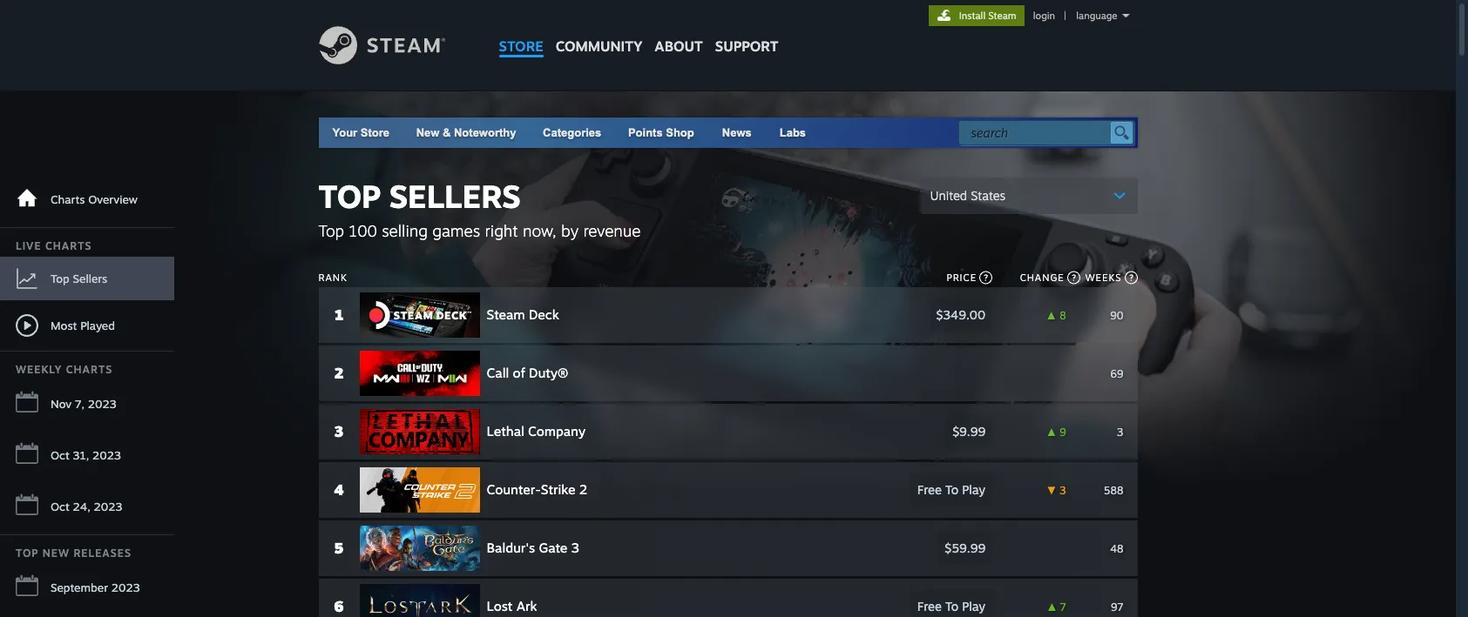 Task type: describe. For each thing, give the bounding box(es) containing it.
$9.99
[[952, 424, 986, 439]]

1 horizontal spatial 2
[[579, 482, 588, 498]]

free for 4
[[917, 483, 942, 498]]

top inside 'link'
[[51, 271, 69, 285]]

overview
[[88, 193, 138, 207]]

games
[[432, 221, 480, 240]]

now,
[[523, 221, 557, 240]]

3 right the ▼
[[1060, 484, 1066, 497]]

48
[[1110, 542, 1124, 555]]

counter-strike 2
[[487, 482, 588, 498]]

oct for oct 31, 2023
[[51, 449, 70, 463]]

charts inside charts overview link
[[51, 193, 85, 207]]

call
[[487, 365, 509, 382]]

top 100 selling games right now, by revenue
[[318, 221, 641, 240]]

nov 7, 2023 link
[[0, 381, 174, 429]]

100
[[349, 221, 377, 240]]

install steam
[[959, 10, 1016, 22]]

588
[[1104, 484, 1124, 497]]

labs link
[[766, 118, 820, 148]]

▲ 8
[[1046, 309, 1066, 322]]

69
[[1111, 367, 1124, 380]]

oct 31, 2023
[[51, 449, 121, 463]]

sellers inside top sellers 'link'
[[73, 271, 107, 285]]

about
[[655, 37, 703, 55]]

states
[[971, 188, 1006, 203]]

3 right gate
[[571, 540, 579, 557]]

september 2023 link
[[0, 565, 174, 613]]

new & noteworthy
[[416, 126, 516, 139]]

store
[[361, 126, 389, 139]]

about link
[[649, 0, 709, 59]]

shop
[[666, 126, 694, 139]]

store link
[[493, 0, 550, 63]]

weeks
[[1085, 272, 1122, 284]]

points shop
[[628, 126, 694, 139]]

support link
[[709, 0, 785, 59]]

live
[[16, 240, 41, 253]]

4
[[334, 481, 344, 499]]

oct 24, 2023
[[51, 500, 122, 514]]

steam deck link
[[359, 293, 793, 338]]

login link
[[1030, 10, 1059, 22]]

top new releases
[[16, 547, 132, 560]]

store
[[499, 37, 543, 55]]

charts overview
[[51, 193, 138, 207]]

7
[[1060, 601, 1066, 614]]

by
[[561, 221, 579, 240]]

deck
[[529, 307, 559, 323]]

97
[[1111, 601, 1124, 614]]

lethal company
[[487, 423, 586, 440]]

2023 inside "link"
[[111, 581, 140, 595]]

search text field
[[971, 122, 1106, 145]]

1
[[334, 306, 343, 324]]

&
[[443, 126, 451, 139]]

charts for nov
[[66, 363, 113, 376]]

counter-strike 2 link
[[359, 468, 793, 513]]

oct for oct 24, 2023
[[51, 500, 70, 514]]

price
[[947, 272, 977, 284]]

steam inside "link"
[[487, 307, 525, 323]]

your store
[[332, 126, 389, 139]]

weekly charts
[[16, 363, 113, 376]]

language
[[1076, 10, 1117, 22]]

▲ 7
[[1047, 601, 1066, 614]]

most
[[51, 318, 77, 332]]

charts for top
[[45, 240, 92, 253]]

counter-
[[487, 482, 541, 498]]

3 right 9
[[1117, 426, 1124, 439]]

31,
[[73, 449, 89, 463]]

0
[[1059, 367, 1066, 380]]

play for 4
[[962, 483, 986, 498]]

to for 6
[[945, 599, 959, 614]]

call of duty® link
[[359, 351, 793, 396]]

your store link
[[332, 126, 389, 139]]

install
[[959, 10, 986, 22]]

$349.00
[[936, 308, 986, 322]]

▲ for 3
[[1046, 426, 1057, 439]]

free for 6
[[917, 599, 942, 614]]

news
[[722, 126, 752, 139]]

united states
[[930, 188, 1006, 203]]

charts overview link
[[0, 176, 174, 224]]

september 2023
[[51, 581, 140, 595]]

top up september 2023 "link"
[[16, 547, 39, 560]]

0 horizontal spatial 2
[[334, 364, 344, 383]]



Task type: vqa. For each thing, say whether or not it's contained in the screenshot.
the Lost Ark link at the bottom
yes



Task type: locate. For each thing, give the bounding box(es) containing it.
top sellers
[[318, 177, 521, 216], [51, 271, 107, 285]]

0 vertical spatial charts
[[51, 193, 85, 207]]

charts up top sellers 'link' at the left
[[45, 240, 92, 253]]

news link
[[708, 118, 766, 148]]

7,
[[75, 397, 85, 411]]

new up september
[[43, 547, 70, 560]]

september
[[51, 581, 108, 595]]

community link
[[550, 0, 649, 63]]

0 vertical spatial free
[[917, 483, 942, 498]]

points shop link
[[614, 118, 708, 148]]

0 vertical spatial free to play
[[917, 483, 986, 498]]

play
[[962, 483, 986, 498], [962, 599, 986, 614]]

charts up the nov 7, 2023
[[66, 363, 113, 376]]

2 oct from the top
[[51, 500, 70, 514]]

free
[[917, 483, 942, 498], [917, 599, 942, 614]]

0 vertical spatial top sellers
[[318, 177, 521, 216]]

1 free from the top
[[917, 483, 942, 498]]

1 free to play from the top
[[917, 483, 986, 498]]

1 vertical spatial 2
[[579, 482, 588, 498]]

selling
[[382, 221, 428, 240]]

0 vertical spatial play
[[962, 483, 986, 498]]

2023 for nov 7, 2023
[[88, 397, 117, 411]]

1 oct from the top
[[51, 449, 70, 463]]

call of duty®
[[487, 365, 568, 382]]

2 free from the top
[[917, 599, 942, 614]]

community
[[556, 37, 642, 55]]

2 to from the top
[[945, 599, 959, 614]]

▲ left 9
[[1046, 426, 1057, 439]]

steam right "install"
[[988, 10, 1016, 22]]

charts
[[51, 193, 85, 207], [45, 240, 92, 253], [66, 363, 113, 376]]

lost
[[487, 599, 513, 615]]

2 down 1
[[334, 364, 344, 383]]

to down $59.99
[[945, 599, 959, 614]]

2 free to play from the top
[[917, 599, 986, 614]]

2023
[[88, 397, 117, 411], [92, 449, 121, 463], [94, 500, 122, 514], [111, 581, 140, 595]]

baldur's gate 3
[[487, 540, 579, 557]]

9
[[1060, 426, 1066, 439]]

top sellers inside top sellers 'link'
[[51, 271, 107, 285]]

free to play up $59.99
[[917, 483, 986, 498]]

1 vertical spatial play
[[962, 599, 986, 614]]

login | language
[[1033, 10, 1117, 22]]

oct 24, 2023 link
[[0, 484, 174, 532]]

most played
[[51, 318, 115, 332]]

baldur's gate 3 link
[[359, 526, 793, 572]]

nov 7, 2023
[[51, 397, 117, 411]]

1 vertical spatial to
[[945, 599, 959, 614]]

▼ 3
[[1046, 484, 1066, 497]]

0 vertical spatial sellers
[[389, 177, 521, 216]]

to up $59.99
[[945, 483, 959, 498]]

1 horizontal spatial top sellers
[[318, 177, 521, 216]]

most played link
[[0, 304, 174, 348]]

play for 6
[[962, 599, 986, 614]]

1 vertical spatial ▲
[[1046, 426, 1057, 439]]

0 horizontal spatial new
[[43, 547, 70, 560]]

▲ left 7
[[1047, 601, 1057, 614]]

0 vertical spatial 2
[[334, 364, 344, 383]]

1 vertical spatial new
[[43, 547, 70, 560]]

sellers
[[389, 177, 521, 216], [73, 271, 107, 285]]

of
[[513, 365, 525, 382]]

2023 right the 7,
[[88, 397, 117, 411]]

gate
[[539, 540, 568, 557]]

8
[[1060, 309, 1066, 322]]

1 horizontal spatial new
[[416, 126, 439, 139]]

free to play for 6
[[917, 599, 986, 614]]

charts left overview
[[51, 193, 85, 207]]

support
[[715, 37, 778, 55]]

play down $9.99
[[962, 483, 986, 498]]

free to play down $59.99
[[917, 599, 986, 614]]

0 horizontal spatial top sellers
[[51, 271, 107, 285]]

2023 for oct 31, 2023
[[92, 449, 121, 463]]

categories link
[[543, 126, 601, 139]]

1 vertical spatial sellers
[[73, 271, 107, 285]]

3
[[334, 423, 344, 441], [1117, 426, 1124, 439], [1060, 484, 1066, 497], [571, 540, 579, 557]]

weekly
[[16, 363, 62, 376]]

3 up 4
[[334, 423, 344, 441]]

points
[[628, 126, 663, 139]]

top sellers link
[[0, 257, 174, 301]]

united
[[930, 188, 967, 203]]

1 horizontal spatial steam
[[988, 10, 1016, 22]]

2 vertical spatial ▲
[[1047, 601, 1057, 614]]

oct 31, 2023 link
[[0, 432, 174, 480]]

new
[[416, 126, 439, 139], [43, 547, 70, 560]]

steam deck
[[487, 307, 559, 323]]

rank
[[318, 272, 348, 284]]

lethal company link
[[359, 410, 793, 455]]

lost ark
[[487, 599, 537, 615]]

oct left the '24,'
[[51, 500, 70, 514]]

install steam link
[[929, 5, 1024, 26]]

categories
[[543, 126, 601, 139]]

played
[[80, 318, 115, 332]]

your
[[332, 126, 357, 139]]

$59.99
[[945, 541, 986, 556]]

1 vertical spatial steam
[[487, 307, 525, 323]]

90
[[1110, 309, 1124, 322]]

1 play from the top
[[962, 483, 986, 498]]

1 horizontal spatial sellers
[[389, 177, 521, 216]]

sellers up most played link
[[73, 271, 107, 285]]

2023 inside 'link'
[[88, 397, 117, 411]]

2023 for oct 24, 2023
[[94, 500, 122, 514]]

0 vertical spatial oct
[[51, 449, 70, 463]]

5
[[334, 539, 344, 558]]

top left 100
[[318, 221, 344, 240]]

top up 100
[[318, 177, 381, 216]]

lost ark link
[[359, 585, 793, 618]]

top down 'live charts'
[[51, 271, 69, 285]]

play down $59.99
[[962, 599, 986, 614]]

free to play for 4
[[917, 483, 986, 498]]

0 vertical spatial ▲
[[1046, 309, 1057, 322]]

to
[[945, 483, 959, 498], [945, 599, 959, 614]]

top sellers up selling
[[318, 177, 521, 216]]

right
[[485, 221, 518, 240]]

0 vertical spatial to
[[945, 483, 959, 498]]

duty®
[[529, 365, 568, 382]]

sellers up games on the left top of page
[[389, 177, 521, 216]]

releases
[[74, 547, 132, 560]]

0 horizontal spatial steam
[[487, 307, 525, 323]]

oct left 31,
[[51, 449, 70, 463]]

1 to from the top
[[945, 483, 959, 498]]

2 right strike
[[579, 482, 588, 498]]

▲ for 1
[[1046, 309, 1057, 322]]

steam left deck
[[487, 307, 525, 323]]

2023 right 31,
[[92, 449, 121, 463]]

lethal
[[487, 423, 524, 440]]

2 play from the top
[[962, 599, 986, 614]]

2023 down releases on the left bottom of page
[[111, 581, 140, 595]]

live charts
[[16, 240, 92, 253]]

labs
[[780, 126, 806, 139]]

▲
[[1046, 309, 1057, 322], [1046, 426, 1057, 439], [1047, 601, 1057, 614]]

1 vertical spatial charts
[[45, 240, 92, 253]]

steam
[[988, 10, 1016, 22], [487, 307, 525, 323]]

noteworthy
[[454, 126, 516, 139]]

0 horizontal spatial sellers
[[73, 271, 107, 285]]

▲ 9
[[1046, 426, 1066, 439]]

new & noteworthy link
[[416, 126, 516, 139]]

▲ for 6
[[1047, 601, 1057, 614]]

0 vertical spatial new
[[416, 126, 439, 139]]

2 vertical spatial charts
[[66, 363, 113, 376]]

top sellers down 'live charts'
[[51, 271, 107, 285]]

2023 right the '24,'
[[94, 500, 122, 514]]

24,
[[73, 500, 90, 514]]

1 vertical spatial oct
[[51, 500, 70, 514]]

to for 4
[[945, 483, 959, 498]]

baldur's
[[487, 540, 535, 557]]

new left &
[[416, 126, 439, 139]]

revenue
[[583, 221, 641, 240]]

company
[[528, 423, 586, 440]]

▲ left 8 at the right
[[1046, 309, 1057, 322]]

1 vertical spatial free to play
[[917, 599, 986, 614]]

▼
[[1046, 484, 1057, 497]]

nov
[[51, 397, 72, 411]]

0 vertical spatial steam
[[988, 10, 1016, 22]]

1 vertical spatial top sellers
[[51, 271, 107, 285]]

1 vertical spatial free
[[917, 599, 942, 614]]



